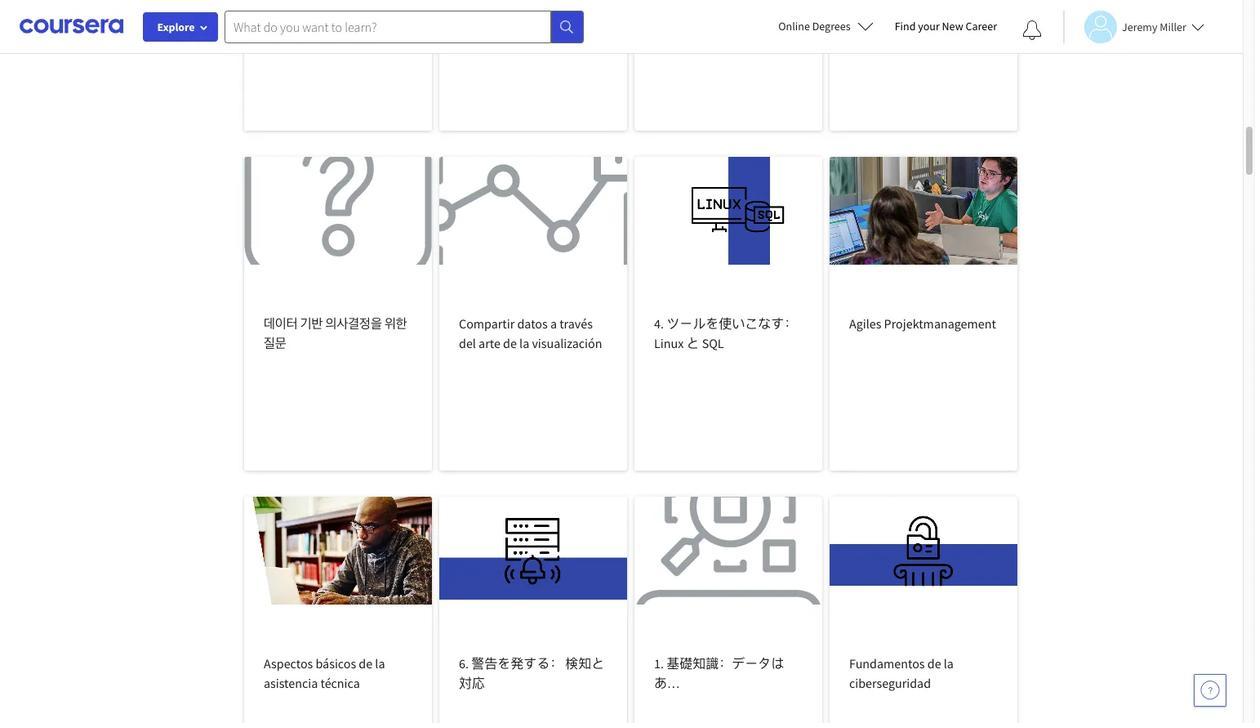 Task type: vqa. For each thing, say whether or not it's contained in the screenshot.
Fundamentos de la ciberseguridad
yes



Task type: locate. For each thing, give the bounding box(es) containing it.
agiles projektmanagement
[[850, 315, 997, 332]]

explore button
[[143, 12, 218, 42]]

2 horizontal spatial de
[[928, 655, 942, 672]]

de right arte
[[503, 335, 517, 351]]

1 horizontal spatial de
[[503, 335, 517, 351]]

jeremy miller
[[1123, 19, 1187, 34]]

jeremy miller button
[[1064, 10, 1205, 43]]

básicos
[[316, 655, 356, 672]]

fundamentos
[[850, 655, 925, 672]]

1. 基礎知識：データは あ… link
[[635, 497, 823, 723]]

질문
[[264, 335, 287, 351]]

None search field
[[225, 10, 584, 43]]

基礎知識：データは
[[667, 655, 784, 672]]

데이터
[[264, 315, 298, 332]]

compartir datos a través del arte de la visualización link
[[440, 157, 627, 471]]

la
[[520, 335, 530, 351], [375, 655, 385, 672], [944, 655, 954, 672]]

técnica
[[321, 675, 360, 691]]

de inside aspectos básicos de la asistencia técnica
[[359, 655, 373, 672]]

miller
[[1160, 19, 1187, 34]]

new
[[943, 19, 964, 33]]

la down 'datos' on the left
[[520, 335, 530, 351]]

0 horizontal spatial la
[[375, 655, 385, 672]]

1 horizontal spatial la
[[520, 335, 530, 351]]

your
[[919, 19, 940, 33]]

del
[[459, 335, 476, 351]]

asistencia
[[264, 675, 318, 691]]

fundamentos de la ciberseguridad
[[850, 655, 954, 691]]

2 horizontal spatial la
[[944, 655, 954, 672]]

의사결정을
[[326, 315, 382, 332]]

degrees
[[813, 19, 851, 33]]

explore
[[157, 20, 195, 34]]

警告を発する：
[[472, 655, 563, 672]]

데이터 기반 의사결정을 위한 질문 link
[[244, 157, 432, 471]]

de
[[503, 335, 517, 351], [359, 655, 373, 672], [928, 655, 942, 672]]

a
[[551, 315, 557, 332]]

datos
[[518, 315, 548, 332]]

6. 警告を発する： 検知と 対応 link
[[440, 497, 627, 723]]

0 horizontal spatial de
[[359, 655, 373, 672]]

4. ツールを使いこなす： linux と sql
[[654, 315, 798, 351]]

What do you want to learn? text field
[[225, 10, 552, 43]]

de right básicos at the bottom of the page
[[359, 655, 373, 672]]

あ…
[[654, 675, 680, 691]]

と
[[687, 335, 700, 351]]

jeremy
[[1123, 19, 1158, 34]]

6. 警告を発する： 検知と 対応
[[459, 655, 605, 691]]

4. ツールを使いこなす： linux と sql link
[[635, 157, 823, 471]]

linux
[[654, 335, 684, 351]]

agiles projektmanagement link
[[830, 157, 1018, 471]]

de right fundamentos
[[928, 655, 942, 672]]

la right básicos at the bottom of the page
[[375, 655, 385, 672]]

find your new career
[[895, 19, 998, 33]]

coursera image
[[20, 13, 123, 39]]

기반
[[300, 315, 323, 332]]

aspectos básicos de la asistencia técnica link
[[244, 497, 432, 723]]

compartir
[[459, 315, 515, 332]]

find your new career link
[[887, 16, 1006, 37]]

la right fundamentos
[[944, 655, 954, 672]]

find
[[895, 19, 916, 33]]



Task type: describe. For each thing, give the bounding box(es) containing it.
arte
[[479, 335, 501, 351]]

de inside the fundamentos de la ciberseguridad
[[928, 655, 942, 672]]

través
[[560, 315, 593, 332]]

la inside the fundamentos de la ciberseguridad
[[944, 655, 954, 672]]

ツールを使いこなす：
[[667, 315, 798, 332]]

1.
[[654, 655, 664, 672]]

de inside compartir datos a través del arte de la visualización
[[503, 335, 517, 351]]

1. 基礎知識：データは あ…
[[654, 655, 784, 691]]

sql
[[702, 335, 724, 351]]

検知と
[[566, 655, 605, 672]]

visualización
[[532, 335, 603, 351]]

projektmanagement
[[885, 315, 997, 332]]

6.
[[459, 655, 469, 672]]

ciberseguridad
[[850, 675, 932, 691]]

online
[[779, 19, 810, 33]]

la inside compartir datos a través del arte de la visualización
[[520, 335, 530, 351]]

aspectos básicos de la asistencia técnica
[[264, 655, 385, 691]]

compartir datos a través del arte de la visualización
[[459, 315, 603, 351]]

show notifications image
[[1023, 20, 1043, 40]]

la inside aspectos básicos de la asistencia técnica
[[375, 655, 385, 672]]

career
[[966, 19, 998, 33]]

위한
[[385, 315, 407, 332]]

online degrees
[[779, 19, 851, 33]]

対応
[[459, 675, 485, 691]]

데이터 기반 의사결정을 위한 질문
[[264, 315, 407, 351]]

help center image
[[1201, 681, 1221, 700]]

agiles
[[850, 315, 882, 332]]

4.
[[654, 315, 664, 332]]

aspectos
[[264, 655, 313, 672]]

online degrees button
[[766, 8, 887, 44]]

fundamentos de la ciberseguridad link
[[830, 497, 1018, 723]]



